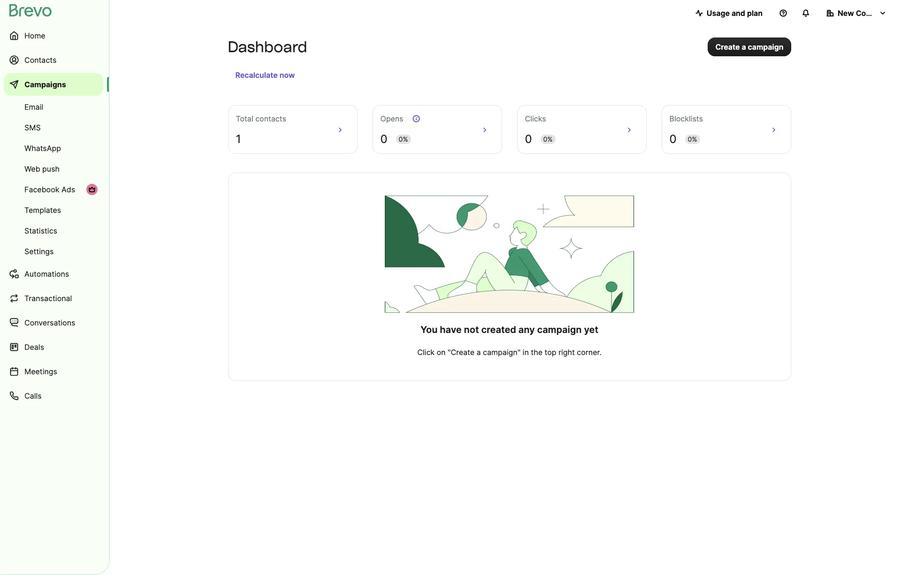 Task type: describe. For each thing, give the bounding box(es) containing it.
right
[[559, 348, 575, 357]]

campaign"
[[483, 348, 521, 357]]

campaigns link
[[4, 73, 103, 96]]

0% for blocklists
[[688, 135, 698, 143]]

contacts link
[[4, 49, 103, 71]]

dashboard
[[228, 38, 307, 56]]

usage and plan
[[707, 8, 763, 18]]

calls link
[[4, 385, 103, 408]]

campaigns
[[24, 80, 66, 89]]

automations link
[[4, 263, 103, 286]]

recalculate now button
[[232, 68, 299, 83]]

any
[[519, 325, 535, 336]]

contacts
[[24, 55, 57, 65]]

recalculate
[[236, 70, 278, 80]]

statistics
[[24, 226, 57, 236]]

the
[[531, 348, 543, 357]]

not
[[464, 325, 479, 336]]

0 for blocklists
[[670, 132, 677, 146]]

deals link
[[4, 336, 103, 359]]

email link
[[4, 98, 103, 116]]

new company button
[[820, 4, 895, 23]]

top
[[545, 348, 557, 357]]

0% for clicks
[[544, 135, 553, 143]]

meetings link
[[4, 361, 103, 383]]

usage and plan button
[[688, 4, 771, 23]]

clicks
[[525, 114, 547, 124]]

"create
[[448, 348, 475, 357]]

now
[[280, 70, 295, 80]]

home
[[24, 31, 45, 40]]

whatsapp
[[24, 144, 61, 153]]

contacts
[[256, 114, 286, 124]]

opens
[[381, 114, 404, 124]]

company
[[857, 8, 891, 18]]

transactional link
[[4, 287, 103, 310]]

click on "create a campaign" in the top right corner.
[[418, 348, 602, 357]]

conversations link
[[4, 312, 103, 334]]

facebook ads link
[[4, 180, 103, 199]]

plan
[[748, 8, 763, 18]]

have
[[440, 325, 462, 336]]

email
[[24, 102, 43, 112]]

campaign inside the create a campaign button
[[748, 42, 784, 52]]

yet
[[584, 325, 599, 336]]

web
[[24, 164, 40, 174]]



Task type: vqa. For each thing, say whether or not it's contained in the screenshot.
the left 'Contacts'
no



Task type: locate. For each thing, give the bounding box(es) containing it.
2 horizontal spatial 0
[[670, 132, 677, 146]]

1 horizontal spatial a
[[742, 42, 747, 52]]

ads
[[61, 185, 75, 194]]

home link
[[4, 24, 103, 47]]

create a campaign button
[[708, 38, 792, 56]]

a right the '"create'
[[477, 348, 481, 357]]

0 vertical spatial a
[[742, 42, 747, 52]]

a right create
[[742, 42, 747, 52]]

create a campaign
[[716, 42, 784, 52]]

2 0 from the left
[[525, 132, 532, 146]]

transactional
[[24, 294, 72, 303]]

blocklists
[[670, 114, 703, 124]]

1 horizontal spatial campaign
[[748, 42, 784, 52]]

0 horizontal spatial 0
[[381, 132, 388, 146]]

1 horizontal spatial 0%
[[544, 135, 553, 143]]

created
[[482, 325, 517, 336]]

deals
[[24, 343, 44, 352]]

0 for clicks
[[525, 132, 532, 146]]

corner.
[[577, 348, 602, 357]]

templates link
[[4, 201, 103, 220]]

settings link
[[4, 242, 103, 261]]

a
[[742, 42, 747, 52], [477, 348, 481, 357]]

0 down opens
[[381, 132, 388, 146]]

whatsapp link
[[4, 139, 103, 158]]

1 vertical spatial a
[[477, 348, 481, 357]]

left___rvooi image
[[88, 186, 96, 194]]

0% down 'clicks'
[[544, 135, 553, 143]]

push
[[42, 164, 60, 174]]

campaign down plan
[[748, 42, 784, 52]]

1 vertical spatial campaign
[[538, 325, 582, 336]]

0% down opens
[[399, 135, 408, 143]]

campaign
[[748, 42, 784, 52], [538, 325, 582, 336]]

recalculate now
[[236, 70, 295, 80]]

0 horizontal spatial a
[[477, 348, 481, 357]]

0 horizontal spatial 0%
[[399, 135, 408, 143]]

statistics link
[[4, 222, 103, 240]]

web push
[[24, 164, 60, 174]]

meetings
[[24, 367, 57, 377]]

0%
[[399, 135, 408, 143], [544, 135, 553, 143], [688, 135, 698, 143]]

settings
[[24, 247, 54, 256]]

2 horizontal spatial 0%
[[688, 135, 698, 143]]

3 0% from the left
[[688, 135, 698, 143]]

templates
[[24, 206, 61, 215]]

1 0 from the left
[[381, 132, 388, 146]]

a inside button
[[742, 42, 747, 52]]

0
[[381, 132, 388, 146], [525, 132, 532, 146], [670, 132, 677, 146]]

facebook
[[24, 185, 59, 194]]

you
[[421, 325, 438, 336]]

in
[[523, 348, 529, 357]]

1 horizontal spatial 0
[[525, 132, 532, 146]]

0% down blocklists
[[688, 135, 698, 143]]

conversations
[[24, 318, 75, 328]]

you have not created any campaign yet
[[421, 325, 599, 336]]

web push link
[[4, 160, 103, 178]]

total contacts
[[236, 114, 286, 124]]

on
[[437, 348, 446, 357]]

calls
[[24, 392, 42, 401]]

1
[[236, 132, 241, 146]]

and
[[732, 8, 746, 18]]

campaign up right
[[538, 325, 582, 336]]

0 down blocklists
[[670, 132, 677, 146]]

click
[[418, 348, 435, 357]]

3 0 from the left
[[670, 132, 677, 146]]

new company
[[838, 8, 891, 18]]

0 horizontal spatial campaign
[[538, 325, 582, 336]]

0 vertical spatial campaign
[[748, 42, 784, 52]]

automations
[[24, 270, 69, 279]]

usage
[[707, 8, 730, 18]]

total
[[236, 114, 253, 124]]

facebook ads
[[24, 185, 75, 194]]

sms link
[[4, 118, 103, 137]]

0 down 'clicks'
[[525, 132, 532, 146]]

1 0% from the left
[[399, 135, 408, 143]]

create
[[716, 42, 740, 52]]

new
[[838, 8, 855, 18]]

sms
[[24, 123, 41, 132]]

2 0% from the left
[[544, 135, 553, 143]]



